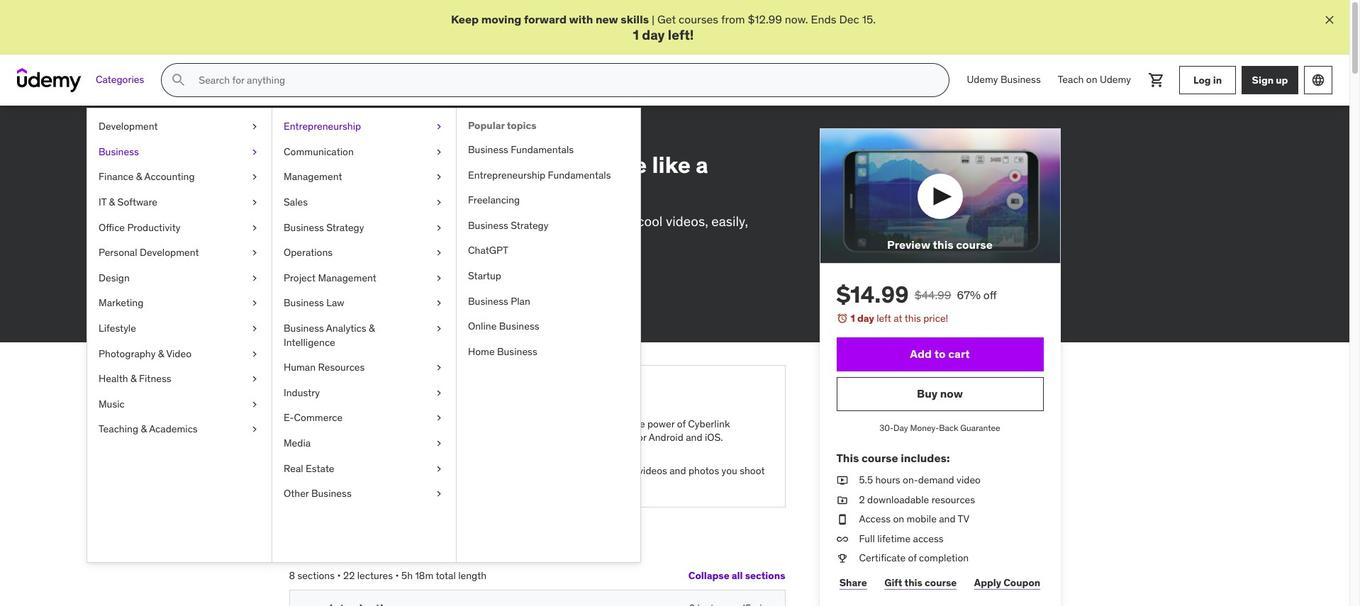 Task type: describe. For each thing, give the bounding box(es) containing it.
15.
[[863, 12, 876, 26]]

& right finance
[[136, 171, 142, 183]]

the for utilize
[[631, 418, 645, 430]]

business fundamentals
[[468, 143, 574, 156]]

masterpiece.
[[330, 445, 387, 458]]

xsmall image inside teaching & academics link
[[249, 423, 260, 437]]

business plan
[[468, 295, 531, 308]]

1 udemy from the left
[[967, 73, 999, 86]]

real estate link
[[272, 457, 456, 482]]

design link
[[87, 266, 272, 291]]

your inside other useful apps that will help take your video productions to the next level.
[[491, 465, 510, 478]]

1 horizontal spatial video
[[957, 474, 981, 487]]

close image
[[1323, 13, 1338, 27]]

1 sections from the left
[[298, 569, 335, 582]]

how to edit videos on your phone like a professional use cyberlink powerdirector for android and ios to make cool videos, easily, quickly, and cheaply on phones and tablets
[[289, 150, 749, 249]]

xsmall image for personal development
[[249, 246, 260, 260]]

moving
[[482, 12, 522, 26]]

preview this course
[[888, 238, 993, 252]]

how to utilize the power of cyberlink powerdirector for android and ios.
[[569, 418, 731, 444]]

xsmall image for industry
[[434, 387, 445, 400]]

access
[[860, 513, 891, 526]]

popular topics
[[468, 119, 537, 132]]

course for gift this course
[[925, 577, 957, 589]]

preview
[[888, 238, 931, 252]]

help
[[448, 465, 467, 478]]

edit for videos
[[370, 150, 413, 180]]

apps
[[387, 465, 408, 478]]

law
[[327, 297, 344, 310]]

8
[[289, 569, 295, 582]]

at
[[894, 313, 903, 325]]

course for preview this course
[[957, 238, 993, 252]]

will
[[431, 465, 445, 478]]

to right ios
[[586, 213, 598, 230]]

management inside project management link
[[318, 272, 377, 284]]

to inside other useful apps that will help take your video productions to the next level.
[[411, 479, 420, 492]]

sections inside dropdown button
[[746, 570, 786, 582]]

phone inside the how to make photos and videos you shoot on your phone into a professional masterpiece.
[[365, 432, 393, 444]]

xsmall image inside 'development' link
[[249, 120, 260, 134]]

& right teaching
[[141, 423, 147, 436]]

and left ios
[[536, 213, 558, 230]]

like
[[652, 150, 691, 180]]

make inside the how to make photos and videos you shoot on your phone into a professional masterpiece.
[[363, 418, 388, 430]]

finance & accounting
[[99, 171, 195, 183]]

timothy maxwell link
[[340, 281, 413, 293]]

video inside other useful apps that will help take your video productions to the next level.
[[330, 479, 354, 492]]

other business
[[284, 488, 352, 500]]

price!
[[924, 313, 949, 325]]

resources
[[932, 494, 976, 506]]

operations
[[284, 246, 333, 259]]

design inside video design link
[[434, 128, 468, 141]]

$14.99
[[837, 281, 910, 310]]

day inside keep moving forward with new skills | get courses from $12.99 now. ends dec 15. 1 day left!
[[642, 27, 665, 44]]

to for how to make photos and videos you shoot on your phone into a professional masterpiece.
[[352, 418, 361, 430]]

xsmall image inside office productivity link
[[249, 221, 260, 235]]

and up (15
[[337, 232, 360, 249]]

1 vertical spatial photography & video link
[[87, 342, 272, 367]]

& up fitness
[[158, 347, 164, 360]]

5h 18m
[[402, 569, 434, 582]]

useful
[[357, 465, 384, 478]]

22
[[343, 569, 355, 582]]

log
[[1194, 74, 1212, 86]]

make inside how to edit videos on your phone like a professional use cyberlink powerdirector for android and ios to make cool videos, easily, quickly, and cheaply on phones and tablets
[[601, 213, 635, 230]]

video editing link
[[485, 126, 548, 143]]

(15 ratings)
[[359, 261, 407, 274]]

learn
[[401, 382, 442, 404]]

last updated 1/2022
[[306, 300, 399, 313]]

project management
[[284, 272, 377, 284]]

shopping cart with 0 items image
[[1149, 72, 1166, 89]]

cheaply
[[363, 232, 410, 249]]

1 day left at this price!
[[851, 313, 949, 325]]

phone inside how to edit videos on your phone like a professional use cyberlink powerdirector for android and ios to make cool videos, easily, quickly, and cheaply on phones and tablets
[[579, 150, 647, 180]]

xsmall image inside health & fitness link
[[249, 373, 260, 387]]

0 horizontal spatial business strategy link
[[272, 215, 456, 241]]

and inside how to utilize the power of cyberlink powerdirector for android and ios.
[[686, 432, 703, 444]]

xsmall image for lifestyle
[[249, 322, 260, 336]]

sign
[[1253, 74, 1274, 86]]

professional inside the how to make photos and videos you shoot on your phone into a professional masterpiece.
[[422, 432, 476, 444]]

operations link
[[272, 241, 456, 266]]

collapse
[[689, 570, 730, 582]]

demand
[[919, 474, 955, 487]]

business inside 'link'
[[99, 145, 139, 158]]

on down video editing link
[[495, 150, 522, 180]]

business strategy for right business strategy link
[[468, 219, 549, 232]]

you'll
[[354, 382, 397, 404]]

new
[[596, 12, 619, 26]]

health
[[99, 373, 128, 385]]

add to cart button
[[837, 338, 1044, 372]]

business down created at top
[[284, 297, 324, 310]]

fundamentals for entrepreneurship fundamentals
[[548, 169, 611, 181]]

take
[[469, 465, 488, 478]]

cyberlink inside how to utilize the power of cyberlink powerdirector for android and ios.
[[688, 418, 731, 430]]

on down downloadable
[[894, 513, 905, 526]]

& right health
[[130, 373, 137, 385]]

business down online business
[[497, 345, 538, 358]]

created by timothy maxwell
[[289, 281, 413, 293]]

1 vertical spatial course
[[862, 451, 899, 465]]

& up communication
[[353, 128, 359, 141]]

into
[[395, 432, 412, 444]]

on inside how to edit the videos and photos you shoot on your phone.
[[569, 479, 580, 492]]

alarm image
[[837, 313, 848, 325]]

and left tablets
[[479, 232, 502, 249]]

total
[[436, 569, 456, 582]]

all
[[732, 570, 743, 582]]

collapse all sections
[[689, 570, 786, 582]]

to for how to edit the videos and photos you shoot on your phone.
[[591, 465, 600, 478]]

xsmall image for media
[[434, 437, 445, 451]]

xsmall image for real estate
[[434, 462, 445, 476]]

Search for anything text field
[[196, 68, 933, 92]]

closed captions image
[[472, 302, 483, 313]]

lifestyle link
[[87, 316, 272, 342]]

last
[[306, 300, 325, 313]]

0 vertical spatial photography
[[289, 128, 351, 141]]

now.
[[785, 12, 809, 26]]

xsmall image for business
[[249, 145, 260, 159]]

phones
[[431, 232, 476, 249]]

android inside how to utilize the power of cyberlink powerdirector for android and ios.
[[649, 432, 684, 444]]

project
[[284, 272, 316, 284]]

it
[[99, 196, 107, 209]]

(15
[[359, 261, 372, 274]]

submit search image
[[171, 72, 188, 89]]

edit for the
[[602, 465, 620, 478]]

downloadable
[[868, 494, 930, 506]]

business down popular
[[468, 143, 509, 156]]

chatgpt link
[[457, 239, 641, 264]]

5.5 hours on-demand video
[[860, 474, 981, 487]]

commerce
[[294, 412, 343, 425]]

your inside how to edit the videos and photos you shoot on your phone.
[[582, 479, 601, 492]]

lectures
[[357, 569, 393, 582]]

money-
[[911, 423, 940, 434]]

photos inside the how to make photos and videos you shoot on your phone into a professional masterpiece.
[[390, 418, 421, 430]]

1 vertical spatial development
[[140, 246, 199, 259]]

skills
[[621, 12, 649, 26]]

xsmall image inside business strategy link
[[434, 221, 445, 235]]

xsmall image inside music link
[[249, 398, 260, 412]]

1 vertical spatial photography & video
[[99, 347, 192, 360]]

videos inside how to edit videos on your phone like a professional use cyberlink powerdirector for android and ios to make cool videos, easily, quickly, and cheaply on phones and tablets
[[418, 150, 490, 180]]

media
[[284, 437, 311, 450]]

project management link
[[272, 266, 456, 291]]

collapse all sections button
[[689, 562, 786, 591]]

[auto]
[[524, 300, 551, 313]]

business up operations
[[284, 221, 324, 234]]

choose a language image
[[1312, 73, 1326, 87]]

topics
[[507, 119, 537, 132]]

shoot inside how to edit the videos and photos you shoot on your phone.
[[740, 465, 765, 478]]

log in
[[1194, 74, 1223, 86]]

other for other useful apps that will help take your video productions to the next level.
[[330, 465, 355, 478]]

certificate
[[860, 552, 906, 565]]

keep moving forward with new skills | get courses from $12.99 now. ends dec 15. 1 day left!
[[451, 12, 876, 44]]

powerdirector inside how to utilize the power of cyberlink powerdirector for android and ios.
[[569, 432, 632, 444]]

length
[[459, 569, 487, 582]]

now
[[941, 387, 964, 401]]

1 horizontal spatial day
[[858, 313, 875, 325]]

the inside other useful apps that will help take your video productions to the next level.
[[423, 479, 437, 492]]

home business link
[[457, 340, 641, 365]]

1 vertical spatial this
[[905, 313, 922, 325]]

startup link
[[457, 264, 641, 289]]

office
[[99, 221, 125, 234]]

teaching
[[99, 423, 138, 436]]

up
[[1277, 74, 1289, 86]]

0 vertical spatial development
[[99, 120, 158, 133]]

you inside the how to make photos and videos you shoot on your phone into a professional masterpiece.
[[473, 418, 489, 430]]

you inside how to edit the videos and photos you shoot on your phone.
[[722, 465, 738, 478]]

estate
[[306, 462, 335, 475]]

management link
[[272, 165, 456, 190]]



Task type: vqa. For each thing, say whether or not it's contained in the screenshot.
What
yes



Task type: locate. For each thing, give the bounding box(es) containing it.
0 vertical spatial the
[[631, 418, 645, 430]]

entrepreneurship up freelancing
[[468, 169, 546, 181]]

1 vertical spatial 1
[[851, 313, 856, 325]]

this
[[934, 238, 954, 252], [905, 313, 922, 325], [905, 577, 923, 589]]

of right the power
[[677, 418, 686, 430]]

0 vertical spatial this
[[934, 238, 954, 252]]

categories
[[96, 73, 144, 86]]

your right take
[[491, 465, 510, 478]]

professional down communication link
[[289, 178, 424, 207]]

accounting
[[144, 171, 195, 183]]

videos down how to utilize the power of cyberlink powerdirector for android and ios.
[[639, 465, 668, 478]]

entrepreneurship up communication
[[284, 120, 361, 133]]

1 vertical spatial the
[[622, 465, 636, 478]]

business
[[1001, 73, 1041, 86], [468, 143, 509, 156], [99, 145, 139, 158], [468, 219, 509, 232], [284, 221, 324, 234], [468, 295, 509, 308], [284, 297, 324, 310], [499, 320, 540, 333], [284, 322, 324, 335], [497, 345, 538, 358], [311, 488, 352, 500]]

30-day money-back guarantee
[[880, 423, 1001, 434]]

0 horizontal spatial sections
[[298, 569, 335, 582]]

1 vertical spatial shoot
[[740, 465, 765, 478]]

0 vertical spatial of
[[677, 418, 686, 430]]

1 horizontal spatial edit
[[602, 465, 620, 478]]

share button
[[837, 569, 871, 597]]

cart
[[949, 347, 970, 361]]

0 horizontal spatial photography
[[99, 347, 156, 360]]

business down the estate
[[311, 488, 352, 500]]

to inside add to cart button
[[935, 347, 946, 361]]

1 horizontal spatial photography
[[289, 128, 351, 141]]

e-
[[284, 412, 294, 425]]

the inside how to edit the videos and photos you shoot on your phone.
[[622, 465, 636, 478]]

your inside the how to make photos and videos you shoot on your phone into a professional masterpiece.
[[343, 432, 362, 444]]

make left the cool
[[601, 213, 635, 230]]

sales link
[[272, 190, 456, 215]]

teach on udemy link
[[1050, 63, 1140, 97]]

xsmall image inside "e-commerce" link
[[434, 412, 445, 426]]

the for edit
[[622, 465, 636, 478]]

development
[[99, 120, 158, 133], [140, 246, 199, 259]]

67%
[[958, 288, 981, 303]]

xsmall image inside finance & accounting link
[[249, 171, 260, 184]]

the
[[631, 418, 645, 430], [622, 465, 636, 478], [423, 479, 437, 492]]

this right at
[[905, 313, 922, 325]]

to inside how to edit the videos and photos you shoot on your phone.
[[591, 465, 600, 478]]

1 horizontal spatial make
[[601, 213, 635, 230]]

your up masterpiece.
[[343, 432, 362, 444]]

with
[[569, 12, 593, 26]]

in
[[1214, 74, 1223, 86]]

your left phone.
[[582, 479, 601, 492]]

business strategy inside entrepreneurship element
[[468, 219, 549, 232]]

0 vertical spatial shoot
[[491, 418, 516, 430]]

for up phones
[[466, 213, 482, 230]]

strategy for right business strategy link
[[511, 219, 549, 232]]

1 horizontal spatial cyberlink
[[688, 418, 731, 430]]

powerdirector inside how to edit videos on your phone like a professional use cyberlink powerdirector for android and ios to make cool videos, easily, quickly, and cheaply on phones and tablets
[[376, 213, 462, 230]]

business down english [auto]
[[499, 320, 540, 333]]

xsmall image up phones
[[434, 196, 445, 210]]

to down how to utilize the power of cyberlink powerdirector for android and ios.
[[591, 465, 600, 478]]

2 sections from the left
[[746, 570, 786, 582]]

shoot inside the how to make photos and videos you shoot on your phone into a professional masterpiece.
[[491, 418, 516, 430]]

edit
[[370, 150, 413, 180], [602, 465, 620, 478]]

1 horizontal spatial entrepreneurship
[[468, 169, 546, 181]]

1 horizontal spatial photos
[[689, 465, 720, 478]]

course inside preview this course button
[[957, 238, 993, 252]]

0 vertical spatial a
[[696, 150, 709, 180]]

xsmall image inside real estate link
[[434, 462, 445, 476]]

xsmall image inside design link
[[249, 272, 260, 285]]

cool
[[638, 213, 663, 230]]

powerdirector up cheaply
[[376, 213, 462, 230]]

video down the estate
[[330, 479, 354, 492]]

business down startup on the left of page
[[468, 295, 509, 308]]

xsmall image inside personal development link
[[249, 246, 260, 260]]

1 horizontal spatial 1
[[851, 313, 856, 325]]

xsmall image up will
[[434, 437, 445, 451]]

how for your
[[330, 418, 350, 430]]

android
[[485, 213, 532, 230], [649, 432, 684, 444]]

how inside how to edit videos on your phone like a professional use cyberlink powerdirector for android and ios to make cool videos, easily, quickly, and cheaply on phones and tablets
[[289, 150, 338, 180]]

1 vertical spatial make
[[363, 418, 388, 430]]

created
[[289, 281, 325, 293]]

to for how to edit videos on your phone like a professional use cyberlink powerdirector for android and ios to make cool videos, easily, quickly, and cheaply on phones and tablets
[[343, 150, 365, 180]]

phone down "e-commerce" link
[[365, 432, 393, 444]]

videos inside the how to make photos and videos you shoot on your phone into a professional masterpiece.
[[442, 418, 471, 430]]

access on mobile and tv
[[860, 513, 970, 526]]

1 vertical spatial other
[[284, 488, 309, 500]]

1 horizontal spatial business strategy link
[[457, 213, 641, 239]]

small image
[[307, 603, 321, 607]]

communication link
[[272, 140, 456, 165]]

professional up help
[[422, 432, 476, 444]]

android down the power
[[649, 432, 684, 444]]

how to make photos and videos you shoot on your phone into a professional masterpiece.
[[330, 418, 516, 458]]

& inside business analytics & intelligence
[[369, 322, 375, 335]]

of inside how to utilize the power of cyberlink powerdirector for android and ios.
[[677, 418, 686, 430]]

0 horizontal spatial photography & video
[[99, 347, 192, 360]]

sales
[[284, 196, 308, 209]]

phone left like on the top
[[579, 150, 647, 180]]

android inside how to edit videos on your phone like a professional use cyberlink powerdirector for android and ios to make cool videos, easily, quickly, and cheaply on phones and tablets
[[485, 213, 532, 230]]

0 horizontal spatial english
[[428, 300, 460, 313]]

videos up help
[[442, 418, 471, 430]]

0 horizontal spatial you
[[473, 418, 489, 430]]

share
[[840, 577, 868, 589]]

fundamentals down editing
[[511, 143, 574, 156]]

english for english
[[428, 300, 460, 313]]

it & software
[[99, 196, 158, 209]]

how inside how to edit the videos and photos you shoot on your phone.
[[569, 465, 589, 478]]

edit inside how to edit videos on your phone like a professional use cyberlink powerdirector for android and ios to make cool videos, easily, quickly, and cheaply on phones and tablets
[[370, 150, 413, 180]]

1 vertical spatial photography
[[99, 347, 156, 360]]

how inside how to utilize the power of cyberlink powerdirector for android and ios.
[[569, 418, 589, 430]]

videos inside how to edit the videos and photos you shoot on your phone.
[[639, 465, 668, 478]]

what
[[307, 382, 350, 404]]

add
[[911, 347, 933, 361]]

fundamentals for business fundamentals
[[511, 143, 574, 156]]

2 • from the left
[[396, 569, 399, 582]]

1 horizontal spatial android
[[649, 432, 684, 444]]

you up take
[[473, 418, 489, 430]]

resources
[[318, 361, 365, 374]]

xsmall image inside marketing link
[[249, 297, 260, 311]]

strategy down the "freelancing" link
[[511, 219, 549, 232]]

xsmall image for sales
[[434, 196, 445, 210]]

2 english from the left
[[489, 300, 522, 313]]

1 horizontal spatial sections
[[746, 570, 786, 582]]

strategy down sales "link"
[[327, 221, 364, 234]]

photos
[[390, 418, 421, 430], [689, 465, 720, 478]]

sections right 8
[[298, 569, 335, 582]]

1 vertical spatial phone
[[365, 432, 393, 444]]

1 horizontal spatial other
[[330, 465, 355, 478]]

0 vertical spatial photography & video
[[289, 128, 388, 141]]

1 down skills
[[633, 27, 639, 44]]

day down |
[[642, 27, 665, 44]]

entrepreneurship element
[[456, 109, 641, 563]]

business up intelligence
[[284, 322, 324, 335]]

development down "categories" dropdown button
[[99, 120, 158, 133]]

finance & accounting link
[[87, 165, 272, 190]]

e-commerce link
[[272, 406, 456, 431]]

how inside the how to make photos and videos you shoot on your phone into a professional masterpiece.
[[330, 418, 350, 430]]

for inside how to edit videos on your phone like a professional use cyberlink powerdirector for android and ios to make cool videos, easily, quickly, and cheaply on phones and tablets
[[466, 213, 482, 230]]

0 horizontal spatial day
[[642, 27, 665, 44]]

1 vertical spatial management
[[318, 272, 377, 284]]

design down personal
[[99, 272, 130, 284]]

xsmall image inside business analytics & intelligence link
[[434, 322, 445, 336]]

how for android
[[569, 418, 589, 430]]

edit up phone.
[[602, 465, 620, 478]]

1 vertical spatial photos
[[689, 465, 720, 478]]

and down how to utilize the power of cyberlink powerdirector for android and ios.
[[670, 465, 687, 478]]

ends
[[811, 12, 837, 26]]

software
[[117, 196, 158, 209]]

xsmall image inside business 'link'
[[249, 145, 260, 159]]

xsmall image
[[249, 120, 260, 134], [470, 129, 482, 141], [434, 145, 445, 159], [249, 171, 260, 184], [434, 171, 445, 184], [249, 221, 260, 235], [434, 221, 445, 235], [434, 246, 445, 260], [249, 272, 260, 285], [434, 272, 445, 285], [249, 297, 260, 311], [434, 297, 445, 311], [434, 322, 445, 336], [249, 347, 260, 361], [434, 361, 445, 375], [249, 373, 260, 387], [249, 398, 260, 412], [434, 412, 445, 426], [307, 418, 318, 432], [249, 423, 260, 437], [307, 465, 318, 479], [837, 474, 848, 488], [434, 488, 445, 501], [837, 494, 848, 507], [837, 513, 848, 527], [837, 533, 848, 547], [837, 552, 848, 566]]

business strategy for leftmost business strategy link
[[284, 221, 364, 234]]

udemy business link
[[959, 63, 1050, 97]]

timothy
[[340, 281, 375, 293]]

video up resources at bottom
[[957, 474, 981, 487]]

on down commerce
[[330, 432, 341, 444]]

lifetime
[[878, 533, 911, 546]]

you down ios.
[[722, 465, 738, 478]]

0 horizontal spatial other
[[284, 488, 309, 500]]

0 vertical spatial phone
[[579, 150, 647, 180]]

0 vertical spatial edit
[[370, 150, 413, 180]]

0 vertical spatial design
[[434, 128, 468, 141]]

xsmall image inside business law link
[[434, 297, 445, 311]]

xsmall image inside human resources link
[[434, 361, 445, 375]]

for inside how to utilize the power of cyberlink powerdirector for android and ios.
[[635, 432, 647, 444]]

xsmall image inside project management link
[[434, 272, 445, 285]]

xsmall image
[[434, 120, 445, 134], [249, 145, 260, 159], [249, 196, 260, 210], [434, 196, 445, 210], [249, 246, 260, 260], [289, 302, 301, 313], [249, 322, 260, 336], [434, 387, 445, 400], [434, 437, 445, 451], [434, 462, 445, 476]]

this inside button
[[934, 238, 954, 252]]

your up the "freelancing" link
[[527, 150, 574, 180]]

design inside design link
[[99, 272, 130, 284]]

0 horizontal spatial photography & video link
[[87, 342, 272, 367]]

0 horizontal spatial cyberlink
[[316, 213, 373, 230]]

online business
[[468, 320, 540, 333]]

cyberlink up quickly, in the top left of the page
[[316, 213, 373, 230]]

tablets
[[505, 232, 546, 249]]

management
[[284, 171, 342, 183], [318, 272, 377, 284]]

business analytics & intelligence link
[[272, 316, 456, 356]]

entrepreneurship for entrepreneurship fundamentals
[[468, 169, 546, 181]]

sections right all
[[746, 570, 786, 582]]

1 vertical spatial a
[[414, 432, 420, 444]]

english [auto]
[[489, 300, 551, 313]]

0 vertical spatial make
[[601, 213, 635, 230]]

how for on
[[569, 465, 589, 478]]

to up media link
[[352, 418, 361, 430]]

apply coupon
[[975, 577, 1041, 589]]

the inside how to utilize the power of cyberlink powerdirector for android and ios.
[[631, 418, 645, 430]]

1 vertical spatial android
[[649, 432, 684, 444]]

1 inside keep moving forward with new skills | get courses from $12.99 now. ends dec 15. 1 day left!
[[633, 27, 639, 44]]

photos up into
[[390, 418, 421, 430]]

1 • from the left
[[337, 569, 341, 582]]

0 horizontal spatial 1
[[633, 27, 639, 44]]

photography & video link up fitness
[[87, 342, 272, 367]]

0 vertical spatial professional
[[289, 178, 424, 207]]

strategy for leftmost business strategy link
[[327, 221, 364, 234]]

on up 161
[[413, 232, 428, 249]]

cyberlink inside how to edit videos on your phone like a professional use cyberlink powerdirector for android and ios to make cool videos, easily, quickly, and cheaply on phones and tablets
[[316, 213, 373, 230]]

xsmall image inside other business link
[[434, 488, 445, 501]]

english left closed captions 'image'
[[428, 300, 460, 313]]

business inside business analytics & intelligence
[[284, 322, 324, 335]]

to left cart
[[935, 347, 946, 361]]

0 vertical spatial fundamentals
[[511, 143, 574, 156]]

fundamentals
[[511, 143, 574, 156], [548, 169, 611, 181]]

1 horizontal spatial you
[[722, 465, 738, 478]]

photography & video link up communication
[[289, 126, 388, 143]]

office productivity
[[99, 221, 181, 234]]

business left teach
[[1001, 73, 1041, 86]]

the down will
[[423, 479, 437, 492]]

1 vertical spatial edit
[[602, 465, 620, 478]]

your inside how to edit videos on your phone like a professional use cyberlink powerdirector for android and ios to make cool videos, easily, quickly, and cheaply on phones and tablets
[[527, 150, 574, 180]]

photos inside how to edit the videos and photos you shoot on your phone.
[[689, 465, 720, 478]]

on right teach
[[1087, 73, 1098, 86]]

xsmall image inside "lifestyle" link
[[249, 322, 260, 336]]

0 horizontal spatial phone
[[365, 432, 393, 444]]

and
[[536, 213, 558, 230], [337, 232, 360, 249], [479, 232, 502, 249], [423, 418, 440, 430], [686, 432, 703, 444], [670, 465, 687, 478], [940, 513, 956, 526]]

android up tablets
[[485, 213, 532, 230]]

4.6
[[289, 261, 304, 274]]

it & software link
[[87, 190, 272, 215]]

professional inside how to edit videos on your phone like a professional use cyberlink powerdirector for android and ios to make cool videos, easily, quickly, and cheaply on phones and tablets
[[289, 178, 424, 207]]

2 vertical spatial videos
[[639, 465, 668, 478]]

personal
[[99, 246, 137, 259]]

media link
[[272, 431, 456, 457]]

course inside the gift this course link
[[925, 577, 957, 589]]

to for add to cart
[[935, 347, 946, 361]]

xsmall image left intelligence
[[249, 322, 260, 336]]

xsmall image inside media link
[[434, 437, 445, 451]]

gift
[[885, 577, 903, 589]]

a right like on the top
[[696, 150, 709, 180]]

business strategy down freelancing
[[468, 219, 549, 232]]

xsmall image inside entrepreneurship link
[[434, 120, 445, 134]]

1 vertical spatial powerdirector
[[569, 432, 632, 444]]

strategy inside entrepreneurship element
[[511, 219, 549, 232]]

business law
[[284, 297, 344, 310]]

apply
[[975, 577, 1002, 589]]

maxwell
[[378, 281, 413, 293]]

photography & video up communication
[[289, 128, 388, 141]]

mobile
[[907, 513, 937, 526]]

to inside the how to make photos and videos you shoot on your phone into a professional masterpiece.
[[352, 418, 361, 430]]

hours
[[876, 474, 901, 487]]

what you'll learn
[[307, 382, 442, 404]]

to left utilize
[[591, 418, 600, 430]]

on-
[[903, 474, 919, 487]]

1 horizontal spatial shoot
[[740, 465, 765, 478]]

cyberlink up ios.
[[688, 418, 731, 430]]

business strategy up operations
[[284, 221, 364, 234]]

0 horizontal spatial strategy
[[327, 221, 364, 234]]

english up online business
[[489, 300, 522, 313]]

xsmall image left popular
[[434, 120, 445, 134]]

xsmall image inside management link
[[434, 171, 445, 184]]

cyberlink
[[316, 213, 373, 230], [688, 418, 731, 430]]

xsmall image inside communication link
[[434, 145, 445, 159]]

& right it
[[109, 196, 115, 209]]

0 vertical spatial photos
[[390, 418, 421, 430]]

0 horizontal spatial android
[[485, 213, 532, 230]]

udemy
[[967, 73, 999, 86], [1101, 73, 1132, 86]]

development link
[[87, 114, 272, 140]]

1 vertical spatial professional
[[422, 432, 476, 444]]

2 vertical spatial this
[[905, 577, 923, 589]]

0 vertical spatial day
[[642, 27, 665, 44]]

power
[[648, 418, 675, 430]]

0 horizontal spatial powerdirector
[[376, 213, 462, 230]]

other down masterpiece.
[[330, 465, 355, 478]]

business up chatgpt
[[468, 219, 509, 232]]

0 vertical spatial for
[[466, 213, 482, 230]]

photography up health & fitness
[[99, 347, 156, 360]]

xsmall image left sales
[[249, 196, 260, 210]]

1 vertical spatial day
[[858, 313, 875, 325]]

buy now
[[918, 387, 964, 401]]

0 horizontal spatial shoot
[[491, 418, 516, 430]]

teach on udemy
[[1058, 73, 1132, 86]]

xsmall image for entrepreneurship
[[434, 120, 445, 134]]

business up finance
[[99, 145, 139, 158]]

course up hours
[[862, 451, 899, 465]]

0 horizontal spatial entrepreneurship
[[284, 120, 361, 133]]

left!
[[668, 27, 694, 44]]

161
[[413, 261, 427, 274]]

to down that
[[411, 479, 420, 492]]

udemy image
[[17, 68, 82, 92]]

photography & video
[[289, 128, 388, 141], [99, 347, 192, 360]]

and inside the how to make photos and videos you shoot on your phone into a professional masterpiece.
[[423, 418, 440, 430]]

design left popular
[[434, 128, 468, 141]]

xsmall image left last
[[289, 302, 301, 313]]

plan
[[511, 295, 531, 308]]

0 vertical spatial course
[[957, 238, 993, 252]]

0 vertical spatial 1
[[633, 27, 639, 44]]

day left left
[[858, 313, 875, 325]]

0 horizontal spatial of
[[677, 418, 686, 430]]

1 horizontal spatial photography & video
[[289, 128, 388, 141]]

0 vertical spatial photography & video link
[[289, 126, 388, 143]]

this for gift
[[905, 577, 923, 589]]

1 right alarm "icon"
[[851, 313, 856, 325]]

photography & video up health & fitness
[[99, 347, 192, 360]]

xsmall image inside operations link
[[434, 246, 445, 260]]

intelligence
[[284, 336, 335, 349]]

• left 22
[[337, 569, 341, 582]]

0 vertical spatial videos
[[418, 150, 490, 180]]

a inside how to edit videos on your phone like a professional use cyberlink powerdirector for android and ios to make cool videos, easily, quickly, and cheaply on phones and tablets
[[696, 150, 709, 180]]

tv
[[958, 513, 970, 526]]

1 vertical spatial for
[[635, 432, 647, 444]]

entrepreneurship for entrepreneurship
[[284, 120, 361, 133]]

other inside other useful apps that will help take your video productions to the next level.
[[330, 465, 355, 478]]

1 vertical spatial design
[[99, 272, 130, 284]]

other inside other business link
[[284, 488, 309, 500]]

course down completion
[[925, 577, 957, 589]]

xsmall image inside industry link
[[434, 387, 445, 400]]

2 vertical spatial the
[[423, 479, 437, 492]]

and left the tv on the bottom of page
[[940, 513, 956, 526]]

how to edit the videos and photos you shoot on your phone.
[[569, 465, 765, 492]]

to inside how to utilize the power of cyberlink powerdirector for android and ios.
[[591, 418, 600, 430]]

1 horizontal spatial udemy
[[1101, 73, 1132, 86]]

• left the 5h 18m
[[396, 569, 399, 582]]

0 horizontal spatial make
[[363, 418, 388, 430]]

1 english from the left
[[428, 300, 460, 313]]

videos down video design link
[[418, 150, 490, 180]]

xsmall image inside photography & video link
[[249, 347, 260, 361]]

photography & video link
[[289, 126, 388, 143], [87, 342, 272, 367]]

forward
[[524, 12, 567, 26]]

video editing
[[485, 128, 548, 141]]

development down office productivity link
[[140, 246, 199, 259]]

on left phone.
[[569, 479, 580, 492]]

make up media link
[[363, 418, 388, 430]]

apply coupon button
[[972, 569, 1044, 597]]

english
[[428, 300, 460, 313], [489, 300, 522, 313]]

management inside management link
[[284, 171, 342, 183]]

$44.99
[[915, 288, 952, 303]]

analytics
[[326, 322, 367, 335]]

0 horizontal spatial udemy
[[967, 73, 999, 86]]

1 horizontal spatial business strategy
[[468, 219, 549, 232]]

xsmall image inside sales "link"
[[434, 196, 445, 210]]

for up how to edit the videos and photos you shoot on your phone.
[[635, 432, 647, 444]]

xsmall image inside it & software link
[[249, 196, 260, 210]]

online business link
[[457, 314, 641, 340]]

on inside the how to make photos and videos you shoot on your phone into a professional masterpiece.
[[330, 432, 341, 444]]

the up phone.
[[622, 465, 636, 478]]

0 horizontal spatial a
[[414, 432, 420, 444]]

1 horizontal spatial english
[[489, 300, 522, 313]]

xsmall image left help
[[434, 462, 445, 476]]

0 horizontal spatial video
[[330, 479, 354, 492]]

real estate
[[284, 462, 335, 475]]

1 vertical spatial you
[[722, 465, 738, 478]]

utilize
[[602, 418, 629, 430]]

1 horizontal spatial powerdirector
[[569, 432, 632, 444]]

certificate of completion
[[860, 552, 969, 565]]

0 vertical spatial entrepreneurship
[[284, 120, 361, 133]]

how for professional
[[289, 150, 338, 180]]

categories button
[[87, 63, 153, 97]]

1 vertical spatial cyberlink
[[688, 418, 731, 430]]

a inside the how to make photos and videos you shoot on your phone into a professional masterpiece.
[[414, 432, 420, 444]]

1 vertical spatial entrepreneurship
[[468, 169, 546, 181]]

and down "learn"
[[423, 418, 440, 430]]

other for other business
[[284, 488, 309, 500]]

use
[[289, 213, 313, 230]]

popular
[[468, 119, 505, 132]]

course up 67%
[[957, 238, 993, 252]]

2 udemy from the left
[[1101, 73, 1132, 86]]

xsmall image for it & software
[[249, 196, 260, 210]]

edit inside how to edit the videos and photos you shoot on your phone.
[[602, 465, 620, 478]]

gift this course
[[885, 577, 957, 589]]

next
[[440, 479, 459, 492]]

0 vertical spatial other
[[330, 465, 355, 478]]

to for how to utilize the power of cyberlink powerdirector for android and ios.
[[591, 418, 600, 430]]

1 horizontal spatial •
[[396, 569, 399, 582]]

health & fitness
[[99, 373, 171, 385]]

that
[[410, 465, 428, 478]]

2 vertical spatial course
[[925, 577, 957, 589]]

and inside how to edit the videos and photos you shoot on your phone.
[[670, 465, 687, 478]]

0 horizontal spatial for
[[466, 213, 482, 230]]

xsmall image up the how to make photos and videos you shoot on your phone into a professional masterpiece.
[[434, 387, 445, 400]]

of down full lifetime access
[[909, 552, 917, 565]]

1 horizontal spatial design
[[434, 128, 468, 141]]

english for english [auto]
[[489, 300, 522, 313]]

to up sales "link"
[[343, 150, 365, 180]]

1 horizontal spatial of
[[909, 552, 917, 565]]

0 vertical spatial cyberlink
[[316, 213, 373, 230]]

0 vertical spatial you
[[473, 418, 489, 430]]

0 horizontal spatial •
[[337, 569, 341, 582]]

this for preview
[[934, 238, 954, 252]]



